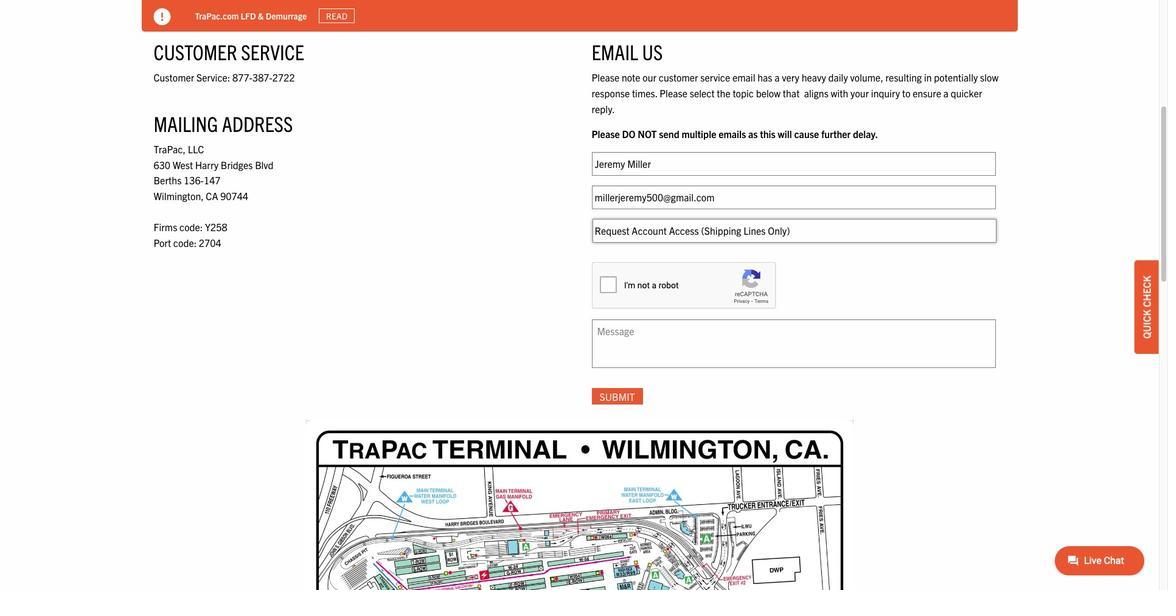 Task type: locate. For each thing, give the bounding box(es) containing it.
customer service
[[154, 38, 304, 65]]

customer
[[154, 38, 237, 65], [154, 71, 194, 84]]

service:
[[196, 71, 230, 84]]

please down customer
[[660, 87, 688, 99]]

reply.
[[592, 103, 615, 115]]

to
[[902, 87, 911, 99]]

that
[[783, 87, 800, 99]]

ca
[[206, 190, 218, 202]]

email
[[733, 71, 755, 84]]

check
[[1141, 276, 1153, 307]]

please left do
[[592, 128, 620, 140]]

ensure
[[913, 87, 941, 99]]

port
[[154, 237, 171, 249]]

heavy
[[802, 71, 826, 84]]

customer up service:
[[154, 38, 237, 65]]

y258
[[205, 221, 227, 233]]

email us
[[592, 38, 663, 65]]

0 vertical spatial a
[[775, 71, 780, 84]]

wilmington,
[[154, 190, 204, 202]]

west
[[173, 159, 193, 171]]

trapac.com lfd & demurrage
[[195, 10, 307, 21]]

a down potentially
[[944, 87, 949, 99]]

&
[[258, 10, 264, 21]]

136-
[[184, 174, 204, 186]]

blvd
[[255, 159, 274, 171]]

main content containing customer service
[[141, 13, 1018, 590]]

slow
[[980, 71, 999, 84]]

1 vertical spatial customer
[[154, 71, 194, 84]]

our
[[643, 71, 657, 84]]

the
[[717, 87, 731, 99]]

quick
[[1141, 310, 1153, 339]]

trapac.com
[[195, 10, 239, 21]]

customer left service:
[[154, 71, 194, 84]]

read link
[[319, 8, 355, 23]]

please up response
[[592, 71, 620, 84]]

your
[[851, 87, 869, 99]]

please do not send multiple emails as this will cause further delay.
[[592, 128, 878, 140]]

address
[[222, 110, 293, 136]]

2722
[[272, 71, 295, 84]]

1 vertical spatial code:
[[173, 237, 197, 249]]

code:
[[180, 221, 203, 233], [173, 237, 197, 249]]

customer
[[659, 71, 698, 84]]

bridges
[[221, 159, 253, 171]]

None submit
[[592, 388, 643, 405]]

response
[[592, 87, 630, 99]]

a right the has
[[775, 71, 780, 84]]

0 vertical spatial customer
[[154, 38, 237, 65]]

mailing address
[[154, 110, 293, 136]]

customer for customer service: 877-387-2722
[[154, 71, 194, 84]]

1 customer from the top
[[154, 38, 237, 65]]

delay.
[[853, 128, 878, 140]]

2 customer from the top
[[154, 71, 194, 84]]

please
[[592, 71, 620, 84], [660, 87, 688, 99], [592, 128, 620, 140]]

in
[[924, 71, 932, 84]]

send
[[659, 128, 680, 140]]

0 vertical spatial code:
[[180, 221, 203, 233]]

0 vertical spatial please
[[592, 71, 620, 84]]

topic
[[733, 87, 754, 99]]

1 vertical spatial a
[[944, 87, 949, 99]]

2704
[[199, 237, 221, 249]]

firms code:  y258 port code:  2704
[[154, 221, 227, 249]]

90744
[[220, 190, 248, 202]]

inquiry
[[871, 87, 900, 99]]

code: up 2704
[[180, 221, 203, 233]]

a
[[775, 71, 780, 84], [944, 87, 949, 99]]

main content
[[141, 13, 1018, 590]]

service
[[701, 71, 730, 84]]

as
[[748, 128, 758, 140]]

customer for customer service
[[154, 38, 237, 65]]

solid image
[[154, 9, 171, 26]]

code: right port
[[173, 237, 197, 249]]

mailing
[[154, 110, 218, 136]]

trapac, llc 630 west harry bridges blvd berths 136-147 wilmington, ca 90744
[[154, 143, 274, 202]]

2 vertical spatial please
[[592, 128, 620, 140]]



Task type: vqa. For each thing, say whether or not it's contained in the screenshot.
main content
yes



Task type: describe. For each thing, give the bounding box(es) containing it.
times.
[[632, 87, 658, 99]]

quicker
[[951, 87, 982, 99]]

harry
[[195, 159, 219, 171]]

us
[[642, 38, 663, 65]]

will
[[778, 128, 792, 140]]

llc
[[188, 143, 204, 155]]

with
[[831, 87, 848, 99]]

read
[[326, 10, 348, 21]]

0 horizontal spatial a
[[775, 71, 780, 84]]

berths
[[154, 174, 182, 186]]

daily
[[828, 71, 848, 84]]

demurrage
[[266, 10, 307, 21]]

further
[[821, 128, 851, 140]]

not
[[638, 128, 657, 140]]

trapac,
[[154, 143, 186, 155]]

387-
[[252, 71, 272, 84]]

has
[[758, 71, 772, 84]]

select
[[690, 87, 715, 99]]

147
[[204, 174, 221, 186]]

multiple
[[682, 128, 716, 140]]

lfd
[[241, 10, 256, 21]]

note
[[622, 71, 640, 84]]

potentially
[[934, 71, 978, 84]]

1 horizontal spatial a
[[944, 87, 949, 99]]

please for not
[[592, 128, 620, 140]]

service
[[241, 38, 304, 65]]

quick check link
[[1135, 261, 1159, 354]]

below
[[756, 87, 781, 99]]

firms
[[154, 221, 177, 233]]

volume,
[[850, 71, 883, 84]]

Message text field
[[592, 319, 996, 368]]

quick check
[[1141, 276, 1153, 339]]

1 vertical spatial please
[[660, 87, 688, 99]]

do
[[622, 128, 636, 140]]

Your Email text field
[[592, 185, 996, 209]]

customer service: 877-387-2722
[[154, 71, 295, 84]]

emails
[[719, 128, 746, 140]]

email
[[592, 38, 638, 65]]

resulting
[[886, 71, 922, 84]]

877-
[[232, 71, 252, 84]]

cause
[[794, 128, 819, 140]]

Your Name text field
[[592, 152, 996, 176]]

please for our
[[592, 71, 620, 84]]

very
[[782, 71, 800, 84]]

this
[[760, 128, 776, 140]]

please note our customer service email has a very heavy daily volume, resulting in potentially slow response times. please select the topic below that  aligns with your inquiry to ensure a quicker reply.
[[592, 71, 999, 115]]

630
[[154, 159, 170, 171]]



